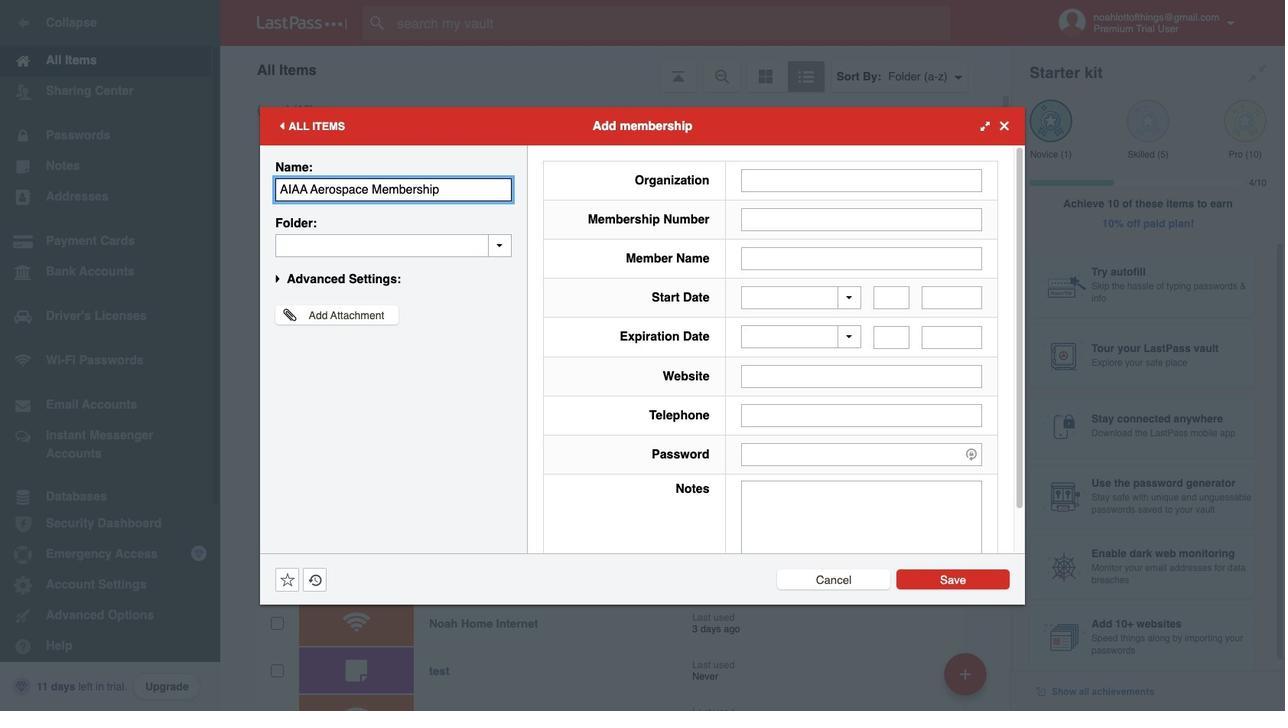 Task type: describe. For each thing, give the bounding box(es) containing it.
Search search field
[[363, 6, 974, 40]]

lastpass image
[[257, 16, 347, 30]]

main navigation navigation
[[0, 0, 220, 711]]

search my vault text field
[[363, 6, 974, 40]]

vault options navigation
[[220, 46, 1012, 92]]

new item navigation
[[939, 648, 997, 711]]



Task type: vqa. For each thing, say whether or not it's contained in the screenshot.
LastPass IMAGE
yes



Task type: locate. For each thing, give the bounding box(es) containing it.
dialog
[[260, 107, 1026, 604]]

None password field
[[741, 443, 983, 466]]

None text field
[[741, 169, 983, 192], [922, 286, 983, 309], [874, 326, 910, 349], [922, 326, 983, 349], [741, 365, 983, 388], [741, 169, 983, 192], [922, 286, 983, 309], [874, 326, 910, 349], [922, 326, 983, 349], [741, 365, 983, 388]]

None text field
[[276, 178, 512, 201], [741, 208, 983, 231], [276, 234, 512, 257], [741, 247, 983, 270], [874, 286, 910, 309], [741, 404, 983, 427], [741, 480, 983, 575], [276, 178, 512, 201], [741, 208, 983, 231], [276, 234, 512, 257], [741, 247, 983, 270], [874, 286, 910, 309], [741, 404, 983, 427], [741, 480, 983, 575]]

new item image
[[961, 669, 971, 679]]



